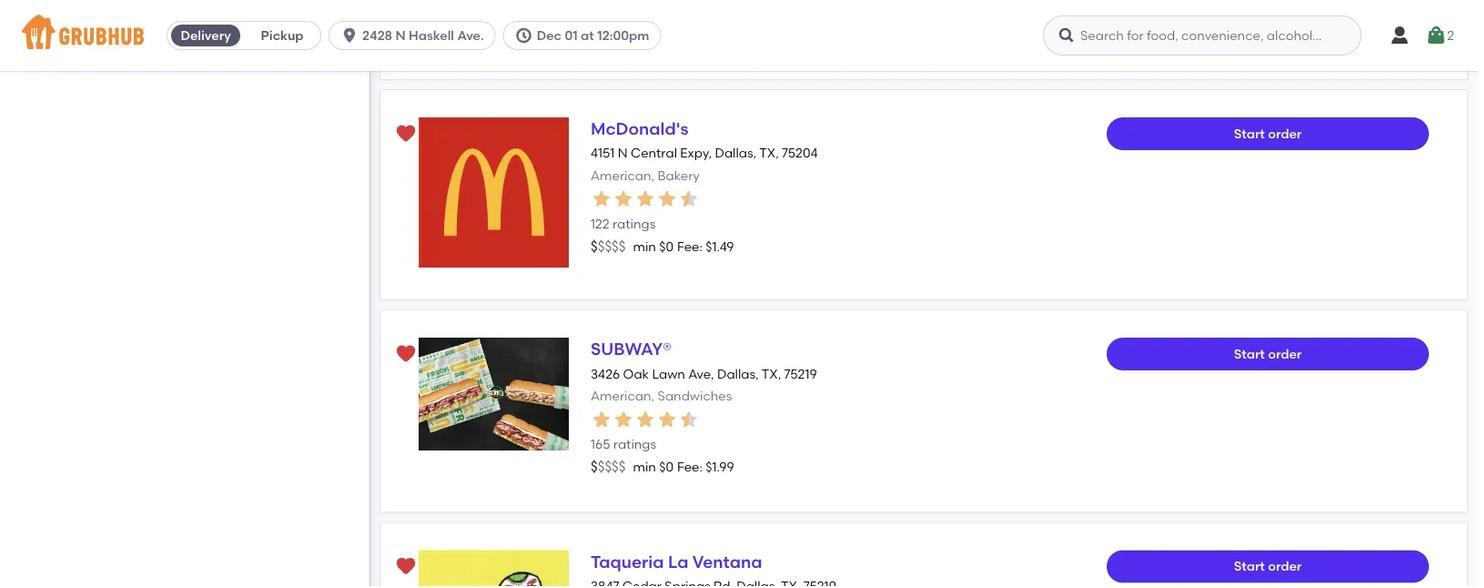 Task type: locate. For each thing, give the bounding box(es) containing it.
fee: for subway®
[[677, 460, 703, 475]]

0 vertical spatial saved restaurant image
[[395, 123, 417, 145]]

1 vertical spatial min
[[633, 239, 656, 255]]

saved restaurant image for mcdonald's
[[395, 123, 417, 145]]

2 order from the top
[[1268, 347, 1302, 362]]

1 $ from the top
[[591, 239, 598, 255]]

3 min from the top
[[633, 460, 656, 475]]

1 ratings from the top
[[613, 217, 656, 232]]

1 vertical spatial saved restaurant button
[[390, 338, 422, 371]]

start order button for mcdonald's
[[1107, 118, 1429, 151]]

2 vertical spatial saved restaurant button
[[390, 551, 422, 583]]

1 vertical spatial ratings
[[613, 437, 656, 453]]

1 vertical spatial saved restaurant image
[[395, 344, 417, 366]]

1 vertical spatial start order
[[1234, 347, 1302, 362]]

start
[[1234, 126, 1265, 142], [1234, 347, 1265, 362], [1234, 559, 1265, 575]]

2 saved restaurant button from the top
[[390, 338, 422, 371]]

svg image
[[1389, 25, 1411, 46], [1426, 25, 1447, 46], [341, 26, 359, 45], [1058, 26, 1076, 45]]

1 vertical spatial n
[[618, 146, 628, 161]]

1 saved restaurant button from the top
[[390, 118, 422, 151]]

n right 4151
[[618, 146, 628, 161]]

2 $ from the top
[[591, 459, 598, 476]]

american, down oak
[[591, 388, 655, 404]]

tx, left 75204
[[759, 146, 779, 161]]

min right at
[[633, 19, 656, 34]]

1 $0 from the top
[[659, 19, 674, 34]]

saved restaurant image for subway®
[[395, 344, 417, 366]]

2 vertical spatial order
[[1268, 559, 1302, 575]]

tx, inside subway® 3426 oak lawn ave, dallas, tx, 75219 american, sandwiches
[[762, 366, 781, 382]]

pickup button
[[244, 21, 321, 50]]

1 vertical spatial dallas,
[[717, 366, 759, 382]]

mcdonald's logo image
[[419, 118, 569, 268]]

ratings
[[613, 217, 656, 232], [613, 437, 656, 453]]

0 vertical spatial $
[[591, 239, 598, 255]]

1 vertical spatial $
[[591, 459, 598, 476]]

1 vertical spatial tx,
[[762, 366, 781, 382]]

1 fee: from the top
[[677, 239, 703, 255]]

2 vertical spatial $0
[[659, 460, 674, 475]]

3426
[[591, 366, 620, 382]]

2 $$$$$ from the top
[[591, 239, 626, 255]]

min down 122 ratings
[[633, 239, 656, 255]]

american,
[[591, 168, 655, 183], [591, 388, 655, 404]]

2 vertical spatial saved restaurant image
[[395, 556, 417, 578]]

dallas, for mcdonald's
[[715, 146, 757, 161]]

2 $0 from the top
[[659, 239, 674, 255]]

dec
[[537, 28, 562, 43]]

min inside the $$$$$ min $0
[[633, 19, 656, 34]]

dallas, right ave,
[[717, 366, 759, 382]]

american, inside the mcdonald's 4151 n central expy, dallas, tx, 75204 american, bakery
[[591, 168, 655, 183]]

order
[[1268, 126, 1302, 142], [1268, 347, 1302, 362], [1268, 559, 1302, 575]]

dallas, inside the mcdonald's 4151 n central expy, dallas, tx, 75204 american, bakery
[[715, 146, 757, 161]]

$0 inside the $$$$$ min $0
[[659, 19, 674, 34]]

taqueria la ventana logo image
[[419, 551, 569, 587]]

proceed to checkout
[[1090, 521, 1222, 536]]

subway® 3426 oak lawn ave, dallas, tx, 75219 american, sandwiches
[[591, 340, 817, 404]]

3 start order button from the top
[[1107, 551, 1429, 583]]

ratings right 122
[[613, 217, 656, 232]]

2 start order from the top
[[1234, 347, 1302, 362]]

2 vertical spatial start order
[[1234, 559, 1302, 575]]

malibu poke logo image
[[419, 0, 569, 47]]

1 horizontal spatial n
[[618, 146, 628, 161]]

dallas,
[[715, 146, 757, 161], [717, 366, 759, 382]]

0 vertical spatial order
[[1268, 126, 1302, 142]]

3 $$$$$ from the top
[[591, 459, 626, 476]]

2 vertical spatial min
[[633, 460, 656, 475]]

2 fee: from the top
[[677, 460, 703, 475]]

tx, left 75219
[[762, 366, 781, 382]]

0 vertical spatial start order button
[[1107, 118, 1429, 151]]

svg image inside the 2 button
[[1426, 25, 1447, 46]]

fee: left $1.99
[[677, 460, 703, 475]]

start for mcdonald's
[[1234, 126, 1265, 142]]

1 start order button from the top
[[1107, 118, 1429, 151]]

0 vertical spatial $$$$$
[[591, 18, 626, 35]]

0 vertical spatial tx,
[[759, 146, 779, 161]]

0 vertical spatial start order
[[1234, 126, 1302, 142]]

1 vertical spatial fee:
[[677, 460, 703, 475]]

3 $0 from the top
[[659, 460, 674, 475]]

2 vertical spatial start order button
[[1107, 551, 1429, 583]]

mcdonald's
[[591, 119, 689, 139]]

2 vertical spatial start
[[1234, 559, 1265, 575]]

2
[[1447, 28, 1455, 43]]

2 min from the top
[[633, 239, 656, 255]]

expy,
[[680, 146, 712, 161]]

saved restaurant image
[[395, 123, 417, 145], [395, 344, 417, 366], [395, 556, 417, 578]]

1 vertical spatial start
[[1234, 347, 1265, 362]]

$ down 122
[[591, 239, 598, 255]]

1 vertical spatial $$$$$
[[591, 239, 626, 255]]

2 vertical spatial $$$$$
[[591, 459, 626, 476]]

ratings right the 165
[[613, 437, 656, 453]]

1 vertical spatial start order button
[[1107, 338, 1429, 371]]

$$$$$ min $0
[[591, 18, 674, 35]]

american, down 4151
[[591, 168, 655, 183]]

start order button for subway®
[[1107, 338, 1429, 371]]

2 ratings from the top
[[613, 437, 656, 453]]

n right 2428
[[396, 28, 406, 43]]

$$$$$
[[591, 18, 626, 35], [591, 239, 626, 255], [591, 459, 626, 476]]

min
[[633, 19, 656, 34], [633, 239, 656, 255], [633, 460, 656, 475]]

ventana
[[693, 552, 762, 572]]

tx, for subway®
[[762, 366, 781, 382]]

2 start from the top
[[1234, 347, 1265, 362]]

saved restaurant button for subway®
[[390, 338, 422, 371]]

0 vertical spatial $0
[[659, 19, 674, 34]]

start order for mcdonald's
[[1234, 126, 1302, 142]]

start order
[[1234, 126, 1302, 142], [1234, 347, 1302, 362], [1234, 559, 1302, 575]]

2 saved restaurant image from the top
[[395, 344, 417, 366]]

1 saved restaurant image from the top
[[395, 123, 417, 145]]

0 vertical spatial american,
[[591, 168, 655, 183]]

n
[[396, 28, 406, 43], [618, 146, 628, 161]]

american, inside subway® 3426 oak lawn ave, dallas, tx, 75219 american, sandwiches
[[591, 388, 655, 404]]

1 min from the top
[[633, 19, 656, 34]]

$0
[[659, 19, 674, 34], [659, 239, 674, 255], [659, 460, 674, 475]]

fee: left $1.49
[[677, 239, 703, 255]]

1 start order from the top
[[1234, 126, 1302, 142]]

0 vertical spatial min
[[633, 19, 656, 34]]

ave,
[[688, 366, 714, 382]]

$
[[591, 239, 598, 255], [591, 459, 598, 476]]

0 vertical spatial ratings
[[613, 217, 656, 232]]

1 start from the top
[[1234, 126, 1265, 142]]

2 american, from the top
[[591, 388, 655, 404]]

haskell
[[409, 28, 454, 43]]

start order button
[[1107, 118, 1429, 151], [1107, 338, 1429, 371], [1107, 551, 1429, 583]]

0 vertical spatial n
[[396, 28, 406, 43]]

lawn
[[652, 366, 685, 382]]

main navigation navigation
[[0, 0, 1478, 71]]

tx, inside the mcdonald's 4151 n central expy, dallas, tx, 75204 american, bakery
[[759, 146, 779, 161]]

fee: for mcdonald's
[[677, 239, 703, 255]]

subway® logo image
[[419, 338, 569, 451]]

tx,
[[759, 146, 779, 161], [762, 366, 781, 382]]

min for subway®
[[633, 460, 656, 475]]

star icon image
[[591, 189, 613, 210], [613, 189, 634, 210], [634, 189, 656, 210], [656, 189, 678, 210], [678, 189, 700, 210], [678, 189, 700, 210], [591, 409, 613, 431], [613, 409, 634, 431], [634, 409, 656, 431], [656, 409, 678, 431], [678, 409, 700, 431], [678, 409, 700, 431]]

122 ratings
[[591, 217, 656, 232]]

svg image
[[515, 26, 533, 45]]

ratings for subway®
[[613, 437, 656, 453]]

0 vertical spatial saved restaurant button
[[390, 118, 422, 151]]

saved restaurant button
[[390, 118, 422, 151], [390, 338, 422, 371], [390, 551, 422, 583]]

0 vertical spatial dallas,
[[715, 146, 757, 161]]

dallas, inside subway® 3426 oak lawn ave, dallas, tx, 75219 american, sandwiches
[[717, 366, 759, 382]]

dallas, right expy,
[[715, 146, 757, 161]]

$ for subway®
[[591, 459, 598, 476]]

0 horizontal spatial n
[[396, 28, 406, 43]]

1 order from the top
[[1268, 126, 1302, 142]]

$ down the 165
[[591, 459, 598, 476]]

1 vertical spatial american,
[[591, 388, 655, 404]]

$0 left $1.99
[[659, 460, 674, 475]]

0 vertical spatial start
[[1234, 126, 1265, 142]]

$0 left $1.49
[[659, 239, 674, 255]]

min down 165 ratings
[[633, 460, 656, 475]]

0 vertical spatial fee:
[[677, 239, 703, 255]]

min $0 fee: $1.49
[[633, 239, 734, 255]]

la
[[668, 552, 689, 572]]

central
[[631, 146, 677, 161]]

fee:
[[677, 239, 703, 255], [677, 460, 703, 475]]

1 vertical spatial order
[[1268, 347, 1302, 362]]

saved restaurant button for mcdonald's
[[390, 118, 422, 151]]

1 american, from the top
[[591, 168, 655, 183]]

$0 right the 12:00pm
[[659, 19, 674, 34]]

1 vertical spatial $0
[[659, 239, 674, 255]]

2 start order button from the top
[[1107, 338, 1429, 371]]

$0 for mcdonald's
[[659, 239, 674, 255]]



Task type: describe. For each thing, give the bounding box(es) containing it.
bakery
[[658, 168, 700, 183]]

2428
[[362, 28, 392, 43]]

Search for food, convenience, alcohol... search field
[[1043, 15, 1362, 56]]

$$$$$ for mcdonald's
[[591, 239, 626, 255]]

n inside the mcdonald's 4151 n central expy, dallas, tx, 75204 american, bakery
[[618, 146, 628, 161]]

ratings for mcdonald's
[[613, 217, 656, 232]]

min $0 fee: $1.99
[[633, 460, 734, 475]]

taqueria la ventana link
[[591, 552, 762, 572]]

start for subway®
[[1234, 347, 1265, 362]]

start order for subway®
[[1234, 347, 1302, 362]]

delivery
[[181, 28, 231, 43]]

3 start from the top
[[1234, 559, 1265, 575]]

taqueria
[[591, 552, 664, 572]]

order for mcdonald's
[[1268, 126, 1302, 142]]

4151
[[591, 146, 615, 161]]

2428 n haskell ave.
[[362, 28, 484, 43]]

3 saved restaurant button from the top
[[390, 551, 422, 583]]

sandwiches
[[658, 388, 732, 404]]

mcdonald's 4151 n central expy, dallas, tx, 75204 american, bakery
[[591, 119, 818, 183]]

dec 01 at 12:00pm
[[537, 28, 649, 43]]

subway®
[[591, 340, 672, 360]]

subway® link
[[591, 340, 672, 360]]

1 $$$$$ from the top
[[591, 18, 626, 35]]

$ for mcdonald's
[[591, 239, 598, 255]]

75204
[[782, 146, 818, 161]]

3 saved restaurant image from the top
[[395, 556, 417, 578]]

2428 n haskell ave. button
[[329, 21, 503, 50]]

01
[[565, 28, 578, 43]]

proceed
[[1090, 521, 1142, 536]]

dec 01 at 12:00pm button
[[503, 21, 669, 50]]

n inside button
[[396, 28, 406, 43]]

svg image inside 2428 n haskell ave. button
[[341, 26, 359, 45]]

dallas, for subway®
[[717, 366, 759, 382]]

to
[[1145, 521, 1158, 536]]

checkout
[[1161, 521, 1222, 536]]

$0 for subway®
[[659, 460, 674, 475]]

165
[[591, 437, 610, 453]]

12:00pm
[[597, 28, 649, 43]]

$1.99
[[706, 460, 734, 475]]

$$$$$ for subway®
[[591, 459, 626, 476]]

ave.
[[457, 28, 484, 43]]

165 ratings
[[591, 437, 656, 453]]

75219
[[784, 366, 817, 382]]

american, for mcdonald's
[[591, 168, 655, 183]]

american, for subway®
[[591, 388, 655, 404]]

3 start order from the top
[[1234, 559, 1302, 575]]

min for mcdonald's
[[633, 239, 656, 255]]

order for subway®
[[1268, 347, 1302, 362]]

2 button
[[1426, 19, 1455, 52]]

tx, for mcdonald's
[[759, 146, 779, 161]]

$1.49
[[706, 239, 734, 255]]

122
[[591, 217, 610, 232]]

oak
[[623, 366, 649, 382]]

pickup
[[261, 28, 304, 43]]

delivery button
[[168, 21, 244, 50]]

3 order from the top
[[1268, 559, 1302, 575]]

at
[[581, 28, 594, 43]]

mcdonald's link
[[591, 119, 689, 139]]

taqueria la ventana
[[591, 552, 762, 572]]

proceed to checkout button
[[1034, 512, 1278, 545]]



Task type: vqa. For each thing, say whether or not it's contained in the screenshot.
the topmost account.
no



